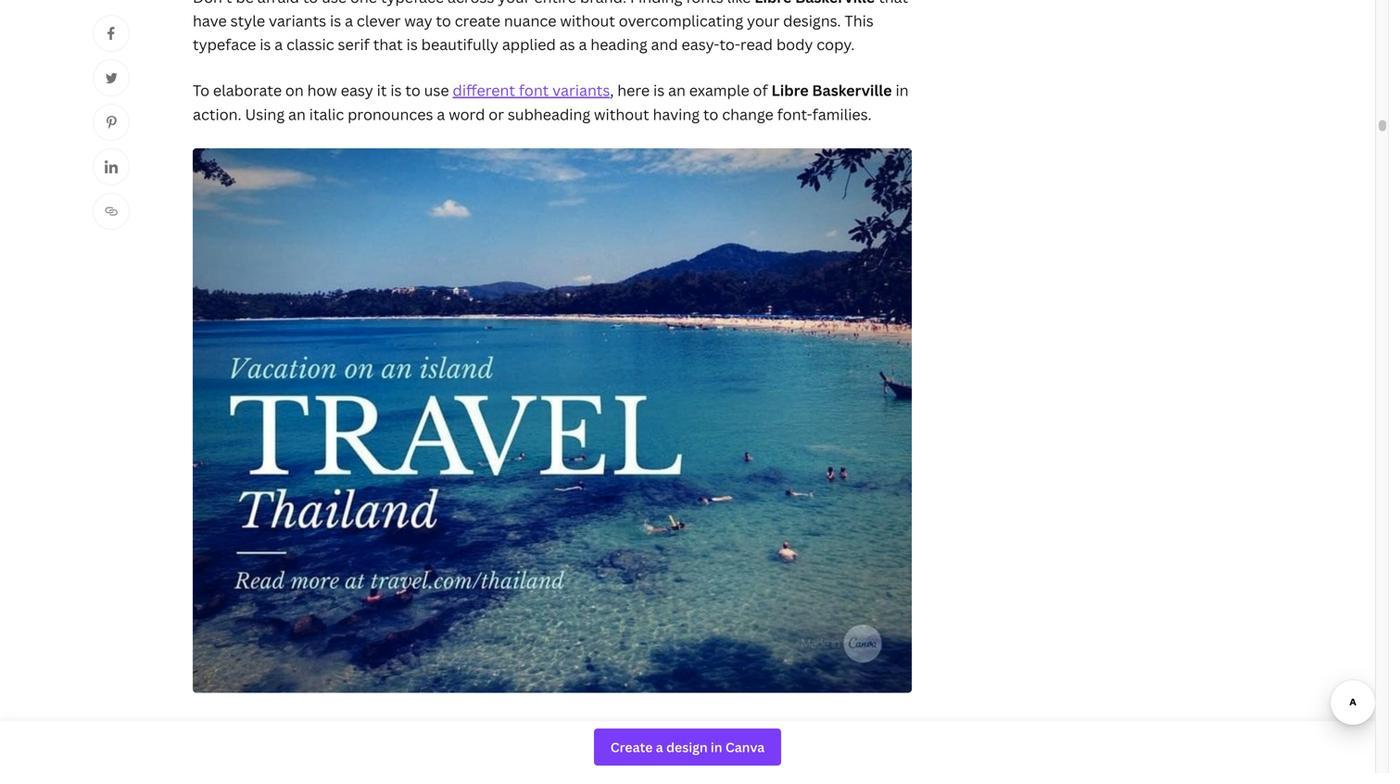 Task type: locate. For each thing, give the bounding box(es) containing it.
to
[[193, 80, 210, 100]]

0 vertical spatial that
[[879, 0, 909, 7]]

a down use
[[437, 104, 445, 124]]

font up subheading
[[519, 80, 549, 100]]

0 vertical spatial variants
[[269, 11, 327, 31]]

,
[[610, 80, 614, 100]]

without up as
[[560, 11, 616, 31]]

0 horizontal spatial variants
[[269, 11, 327, 31]]

baskerville
[[813, 80, 892, 100]]

1 vertical spatial an
[[288, 104, 306, 124]]

overcomplicating
[[619, 11, 744, 31]]

is down style
[[260, 34, 271, 54]]

variants up classic
[[269, 11, 327, 31]]

variants
[[269, 11, 327, 31], [553, 80, 610, 100]]

applied
[[502, 34, 556, 54]]

action.
[[193, 104, 242, 124]]

example
[[690, 80, 750, 100]]

try
[[515, 717, 535, 737]]

a inside in action. using an italic pronounces a word or subheading without having to change font-families.
[[437, 104, 445, 124]]

1 horizontal spatial font
[[519, 80, 549, 100]]

classic
[[287, 34, 334, 54]]

libre
[[772, 80, 809, 100]]

pronounces
[[348, 104, 433, 124]]

that up in
[[879, 0, 909, 7]]

families.
[[813, 104, 872, 124]]

in action. using an italic pronounces a word or subheading without having to change font-families.
[[193, 80, 909, 124]]

of
[[753, 80, 768, 100]]

having
[[653, 104, 700, 124]]

0 vertical spatial font
[[519, 80, 549, 100]]

you
[[466, 717, 492, 737]]

designs.
[[784, 11, 841, 31]]

related article: 9 terrific font pairs for you to try
[[193, 717, 535, 737]]

1 horizontal spatial that
[[879, 0, 909, 7]]

1 vertical spatial font
[[368, 717, 398, 737]]

1 vertical spatial variants
[[553, 80, 610, 100]]

a
[[345, 11, 353, 31], [275, 34, 283, 54], [579, 34, 587, 54], [437, 104, 445, 124]]

1 vertical spatial that
[[373, 34, 403, 54]]

without down ,
[[594, 104, 650, 124]]

nuance
[[504, 11, 557, 31]]

0 horizontal spatial font
[[368, 717, 398, 737]]

font
[[519, 80, 549, 100], [368, 717, 398, 737]]

an up having
[[669, 80, 686, 100]]

1 horizontal spatial an
[[669, 80, 686, 100]]

an
[[669, 80, 686, 100], [288, 104, 306, 124]]

your
[[747, 11, 780, 31]]

elaborate
[[213, 80, 282, 100]]

to elaborate on how easy it is to use different font variants , here is an example of libre baskerville
[[193, 80, 892, 100]]

variants up subheading
[[553, 80, 610, 100]]

for
[[441, 717, 462, 737]]

0 vertical spatial an
[[669, 80, 686, 100]]

is
[[330, 11, 341, 31], [260, 34, 271, 54], [407, 34, 418, 54], [391, 80, 402, 100], [654, 80, 665, 100]]

0 horizontal spatial an
[[288, 104, 306, 124]]

have
[[193, 11, 227, 31]]

1 vertical spatial without
[[594, 104, 650, 124]]

a left classic
[[275, 34, 283, 54]]

is down way
[[407, 34, 418, 54]]

without
[[560, 11, 616, 31], [594, 104, 650, 124]]

an down on on the left
[[288, 104, 306, 124]]

font left pairs
[[368, 717, 398, 737]]

terrific
[[316, 717, 365, 737]]

that down clever
[[373, 34, 403, 54]]

that
[[879, 0, 909, 7], [373, 34, 403, 54]]

to right way
[[436, 11, 451, 31]]

0 vertical spatial without
[[560, 11, 616, 31]]

an inside in action. using an italic pronounces a word or subheading without having to change font-families.
[[288, 104, 306, 124]]

related
[[193, 717, 249, 737]]

here
[[618, 80, 650, 100]]

to down example
[[704, 104, 719, 124]]

to
[[436, 11, 451, 31], [406, 80, 421, 100], [704, 104, 719, 124], [496, 717, 511, 737]]



Task type: describe. For each thing, give the bounding box(es) containing it.
way
[[405, 11, 433, 31]]

font-
[[778, 104, 813, 124]]

9
[[303, 717, 313, 737]]

easy
[[341, 80, 373, 100]]

in
[[896, 80, 909, 100]]

serif
[[338, 34, 370, 54]]

0 horizontal spatial that
[[373, 34, 403, 54]]

how
[[307, 80, 337, 100]]

is up serif
[[330, 11, 341, 31]]

article:
[[252, 717, 303, 737]]

use
[[424, 80, 449, 100]]

typeface
[[193, 34, 256, 54]]

easy-
[[682, 34, 720, 54]]

a right as
[[579, 34, 587, 54]]

change
[[722, 104, 774, 124]]

1 horizontal spatial variants
[[553, 80, 610, 100]]

9 terrific font pairs for you to try link
[[303, 717, 535, 737]]

copy.
[[817, 34, 855, 54]]

and
[[651, 34, 678, 54]]

on
[[286, 80, 304, 100]]

without inside in action. using an italic pronounces a word or subheading without having to change font-families.
[[594, 104, 650, 124]]

italic
[[309, 104, 344, 124]]

to inside in action. using an italic pronounces a word or subheading without having to change font-families.
[[704, 104, 719, 124]]

variants inside that have style variants is a clever way to create nuance without overcomplicating your designs. this typeface is a classic serif that is beautifully applied as a heading and easy-to-read body copy.
[[269, 11, 327, 31]]

read
[[741, 34, 773, 54]]

clever
[[357, 11, 401, 31]]

as
[[560, 34, 575, 54]]

to-
[[720, 34, 741, 54]]

body
[[777, 34, 814, 54]]

a up serif
[[345, 11, 353, 31]]

to left use
[[406, 80, 421, 100]]

is right it
[[391, 80, 402, 100]]

that have style variants is a clever way to create nuance without overcomplicating your designs. this typeface is a classic serif that is beautifully applied as a heading and easy-to-read body copy.
[[193, 0, 909, 54]]

to inside that have style variants is a clever way to create nuance without overcomplicating your designs. this typeface is a classic serif that is beautifully applied as a heading and easy-to-read body copy.
[[436, 11, 451, 31]]

or
[[489, 104, 504, 124]]

beautifully
[[422, 34, 499, 54]]

subheading
[[508, 104, 591, 124]]

create
[[455, 11, 501, 31]]

using
[[245, 104, 285, 124]]

is right here
[[654, 80, 665, 100]]

this
[[845, 11, 874, 31]]

it
[[377, 80, 387, 100]]

word
[[449, 104, 485, 124]]

to left try
[[496, 717, 511, 737]]

pairs
[[402, 717, 437, 737]]

different
[[453, 80, 516, 100]]

different font variants link
[[453, 80, 610, 100]]

style
[[231, 11, 265, 31]]

without inside that have style variants is a clever way to create nuance without overcomplicating your designs. this typeface is a classic serif that is beautifully applied as a heading and easy-to-read body copy.
[[560, 11, 616, 31]]

heading
[[591, 34, 648, 54]]



Task type: vqa. For each thing, say whether or not it's contained in the screenshot.
The A inside in action. Using an italic pronounces a word or subheading without having to change font-families.
yes



